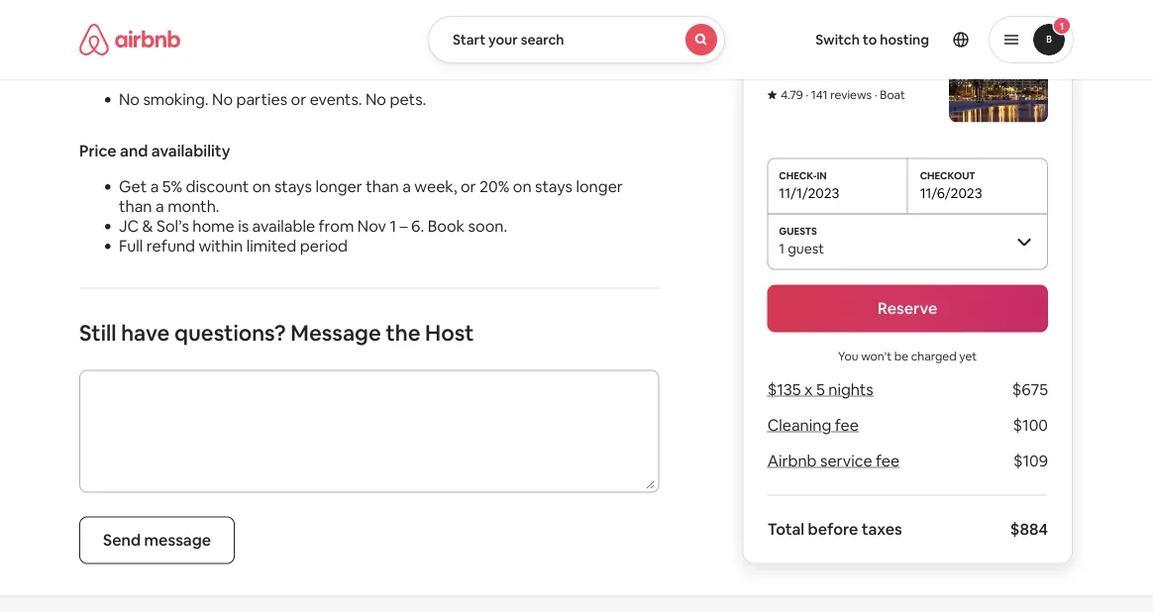 Task type: locate. For each thing, give the bounding box(es) containing it.
stays
[[275, 176, 312, 197], [535, 176, 573, 197]]

no down details
[[119, 89, 140, 110]]

or
[[291, 89, 306, 110], [461, 176, 476, 197]]

1 stays from the left
[[275, 176, 312, 197]]

home
[[193, 216, 235, 236]]

· left boat
[[875, 87, 877, 103]]

0 horizontal spatial ·
[[806, 87, 809, 103]]

profile element
[[749, 0, 1074, 79]]

a left 'week,'
[[403, 176, 411, 197]]

1 on from the left
[[252, 176, 271, 197]]

1 horizontal spatial stays
[[535, 176, 573, 197]]

Start your search search field
[[428, 16, 726, 63]]

1 vertical spatial 1
[[390, 216, 397, 236]]

2 on from the left
[[513, 176, 532, 197]]

0 vertical spatial $135
[[820, 22, 867, 50]]

no left pets.
[[366, 89, 387, 110]]

a
[[150, 176, 159, 197], [403, 176, 411, 197], [156, 196, 164, 217]]

1 vertical spatial fee
[[876, 451, 900, 471]]

$135 x 5 nights
[[768, 380, 874, 400]]

1 horizontal spatial $135
[[820, 22, 867, 50]]

taxes
[[862, 519, 902, 540]]

or right parties at the left top
[[291, 89, 306, 110]]

1
[[1060, 19, 1065, 32], [390, 216, 397, 236], [779, 239, 785, 257]]

0 horizontal spatial longer
[[316, 176, 362, 197]]

or left 20%
[[461, 176, 476, 197]]

rules
[[215, 54, 251, 74]]

get
[[119, 176, 147, 197]]

stays up available
[[275, 176, 312, 197]]

1 inside get a 5% discount on stays longer than a week, or 20% on stays longer than a month. jc & sol's home is available from nov 1 – 6. book soon. full refund within limited period
[[390, 216, 397, 236]]

2 longer from the left
[[576, 176, 623, 197]]

3 no from the left
[[366, 89, 387, 110]]

cleaning fee
[[768, 415, 859, 436]]

0 horizontal spatial 1
[[390, 216, 397, 236]]

1 inside dropdown button
[[779, 239, 785, 257]]

before
[[808, 519, 858, 540]]

2 vertical spatial 1
[[779, 239, 785, 257]]

parties
[[236, 89, 287, 110]]

longer
[[316, 176, 362, 197], [576, 176, 623, 197]]

4.79
[[781, 87, 803, 103]]

details
[[130, 54, 180, 74]]

1 horizontal spatial or
[[461, 176, 476, 197]]

0 vertical spatial and
[[183, 54, 211, 74]]

no down rules in the top left of the page
[[212, 89, 233, 110]]

2 · from the left
[[875, 87, 877, 103]]

search
[[521, 31, 565, 49]]

0 horizontal spatial fee
[[835, 415, 859, 436]]

price
[[79, 141, 117, 161]]

than up "full"
[[119, 196, 152, 217]]

fee
[[835, 415, 859, 436], [876, 451, 900, 471]]

house
[[79, 54, 127, 74]]

1 for 1 guest
[[779, 239, 785, 257]]

0 horizontal spatial on
[[252, 176, 271, 197]]

$135
[[820, 22, 867, 50], [768, 380, 801, 400]]

1 horizontal spatial ·
[[875, 87, 877, 103]]

questions?
[[174, 319, 286, 347]]

0 vertical spatial or
[[291, 89, 306, 110]]

smoking.
[[143, 89, 209, 110]]

switch to hosting link
[[804, 19, 942, 60]]

0 vertical spatial 1
[[1060, 19, 1065, 32]]

start your search button
[[428, 16, 726, 63]]

on right discount at the top
[[252, 176, 271, 197]]

0 horizontal spatial and
[[120, 141, 148, 161]]

0 horizontal spatial stays
[[275, 176, 312, 197]]

1 vertical spatial or
[[461, 176, 476, 197]]

$100
[[1014, 415, 1049, 436]]

2 horizontal spatial no
[[366, 89, 387, 110]]

total
[[768, 519, 805, 540]]

yet
[[960, 348, 978, 364]]

1 horizontal spatial longer
[[576, 176, 623, 197]]

and left rules in the top left of the page
[[183, 54, 211, 74]]

airbnb
[[768, 451, 817, 471]]

airbnb service fee button
[[768, 451, 900, 471]]

0 vertical spatial fee
[[835, 415, 859, 436]]

fee up service
[[835, 415, 859, 436]]

your
[[489, 31, 518, 49]]

1 horizontal spatial no
[[212, 89, 233, 110]]

and
[[183, 54, 211, 74], [120, 141, 148, 161]]

1 horizontal spatial 1
[[779, 239, 785, 257]]

$150
[[768, 22, 815, 50]]

on right 20%
[[513, 176, 532, 197]]

house details and rules
[[79, 54, 251, 74]]

0 horizontal spatial than
[[119, 196, 152, 217]]

1 inside dropdown button
[[1060, 19, 1065, 32]]

reserve
[[878, 298, 938, 319]]

stays right 20%
[[535, 176, 573, 197]]

fee right service
[[876, 451, 900, 471]]

won't
[[862, 348, 892, 364]]

a right & at the top left of the page
[[156, 196, 164, 217]]

11/6/2023
[[920, 184, 983, 202]]

$884
[[1011, 519, 1049, 540]]

hosting
[[880, 31, 930, 49]]

1 vertical spatial $135
[[768, 380, 801, 400]]

message
[[291, 319, 381, 347]]

5
[[816, 380, 825, 400]]

1 horizontal spatial on
[[513, 176, 532, 197]]

·
[[806, 87, 809, 103], [875, 87, 877, 103]]

and up get
[[120, 141, 148, 161]]

cleaning fee button
[[768, 415, 859, 436]]

· left the 141
[[806, 87, 809, 103]]

start your search
[[453, 31, 565, 49]]

no
[[119, 89, 140, 110], [212, 89, 233, 110], [366, 89, 387, 110]]

discount
[[186, 176, 249, 197]]

1 button
[[989, 16, 1074, 63]]

2 horizontal spatial 1
[[1060, 19, 1065, 32]]

1 guest button
[[768, 214, 1049, 269]]

than up the "nov"
[[366, 176, 399, 197]]

$109
[[1014, 451, 1049, 471]]

0 horizontal spatial or
[[291, 89, 306, 110]]

Message the host text field
[[83, 374, 656, 489]]

book
[[428, 216, 465, 236]]

period
[[300, 236, 348, 256]]

send
[[103, 530, 141, 551]]

1 vertical spatial and
[[120, 141, 148, 161]]

1 horizontal spatial and
[[183, 54, 211, 74]]

on
[[252, 176, 271, 197], [513, 176, 532, 197]]

0 horizontal spatial no
[[119, 89, 140, 110]]

than
[[366, 176, 399, 197], [119, 196, 152, 217]]

host
[[425, 319, 474, 347]]



Task type: describe. For each thing, give the bounding box(es) containing it.
20%
[[480, 176, 510, 197]]

is
[[238, 216, 249, 236]]

availability
[[151, 141, 230, 161]]

you
[[839, 348, 859, 364]]

6.
[[411, 216, 424, 236]]

󰀄
[[768, 87, 777, 102]]

11/1/2023
[[779, 184, 840, 202]]

0 horizontal spatial $135
[[768, 380, 801, 400]]

soon.
[[468, 216, 508, 236]]

1 longer from the left
[[316, 176, 362, 197]]

nights
[[829, 380, 874, 400]]

141
[[811, 87, 828, 103]]

to
[[863, 31, 877, 49]]

available
[[252, 216, 315, 236]]

you won't be charged yet
[[839, 348, 978, 364]]

get a 5% discount on stays longer than a week, or 20% on stays longer than a month. jc & sol's home is available from nov 1 – 6. book soon. full refund within limited period
[[119, 176, 623, 256]]

jc
[[119, 216, 139, 236]]

–
[[400, 216, 408, 236]]

service
[[820, 451, 872, 471]]

still
[[79, 319, 116, 347]]

or inside get a 5% discount on stays longer than a week, or 20% on stays longer than a month. jc & sol's home is available from nov 1 – 6. book soon. full refund within limited period
[[461, 176, 476, 197]]

a left "5%"
[[150, 176, 159, 197]]

charged
[[912, 348, 957, 364]]

switch to hosting
[[816, 31, 930, 49]]

&
[[142, 216, 153, 236]]

cleaning
[[768, 415, 832, 436]]

no smoking. no parties or events. no pets.
[[119, 89, 426, 110]]

total before taxes
[[768, 519, 902, 540]]

1 horizontal spatial fee
[[876, 451, 900, 471]]

refund
[[147, 236, 195, 256]]

nov
[[358, 216, 387, 236]]

1 · from the left
[[806, 87, 809, 103]]

1 horizontal spatial than
[[366, 176, 399, 197]]

󰀄 4.79 · 141 reviews · boat
[[768, 87, 905, 103]]

x
[[805, 380, 813, 400]]

$150 $135 night
[[768, 22, 909, 50]]

2 stays from the left
[[535, 176, 573, 197]]

still have questions? message the host
[[79, 319, 474, 347]]

be
[[895, 348, 909, 364]]

within
[[199, 236, 243, 256]]

the
[[386, 319, 421, 347]]

pets.
[[390, 89, 426, 110]]

switch
[[816, 31, 860, 49]]

boat
[[880, 87, 905, 103]]

message
[[144, 530, 211, 551]]

have
[[121, 319, 170, 347]]

2 no from the left
[[212, 89, 233, 110]]

sol's
[[157, 216, 189, 236]]

reviews
[[830, 87, 872, 103]]

send message
[[103, 530, 211, 551]]

week,
[[415, 176, 457, 197]]

night
[[872, 28, 909, 48]]

send message button
[[79, 517, 235, 564]]

airbnb service fee
[[768, 451, 900, 471]]

$135 x 5 nights button
[[768, 380, 874, 400]]

start
[[453, 31, 486, 49]]

1 guest
[[779, 239, 825, 257]]

events.
[[310, 89, 362, 110]]

1 for 1
[[1060, 19, 1065, 32]]

from
[[319, 216, 354, 236]]

guest
[[788, 239, 825, 257]]

$675
[[1013, 380, 1049, 400]]

price and availability
[[79, 141, 230, 161]]

1 no from the left
[[119, 89, 140, 110]]

full
[[119, 236, 143, 256]]

limited
[[246, 236, 297, 256]]

reserve button
[[768, 285, 1049, 333]]

5%
[[162, 176, 182, 197]]

month.
[[168, 196, 220, 217]]



Task type: vqa. For each thing, say whether or not it's contained in the screenshot.
JC
yes



